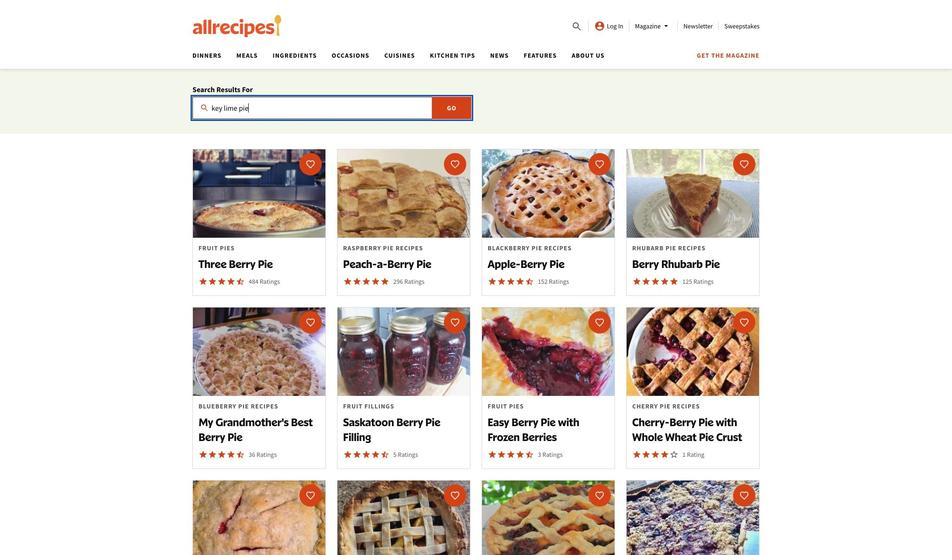 Task type: vqa. For each thing, say whether or not it's contained in the screenshot.
topmost Newsletters
no



Task type: describe. For each thing, give the bounding box(es) containing it.
search image
[[572, 21, 583, 32]]

0 horizontal spatial star half image
[[381, 450, 390, 459]]

close up view of saskatoon berry pie image
[[193, 480, 326, 555]]

search image
[[200, 103, 209, 113]]

home image
[[193, 15, 282, 37]]

1 horizontal spatial star half image
[[525, 277, 535, 286]]

pie with one piece missing and fruit filling showing image
[[482, 307, 615, 396]]

summer is here triple berry peach pie image
[[482, 480, 615, 555]]

close up view of apple-berry pie in a pie pan image
[[482, 149, 615, 238]]



Task type: locate. For each thing, give the bounding box(es) containing it.
star half image
[[236, 277, 245, 286], [236, 450, 245, 459], [525, 450, 535, 459]]

0 vertical spatial star half image
[[525, 277, 535, 286]]

main content
[[0, 69, 953, 555]]

navigation
[[185, 48, 760, 69]]

caret_down image
[[661, 20, 672, 32]]

star half image
[[525, 277, 535, 286], [381, 450, 390, 459]]

star image
[[199, 277, 208, 286], [208, 277, 217, 286], [217, 277, 227, 286], [227, 277, 236, 286], [488, 277, 497, 286], [497, 277, 507, 286], [507, 277, 516, 286], [516, 277, 525, 286], [661, 277, 670, 286], [227, 450, 236, 459], [343, 450, 353, 459], [362, 450, 371, 459], [371, 450, 381, 459], [488, 450, 497, 459], [497, 450, 507, 459], [642, 450, 651, 459]]

save recipe image
[[306, 160, 315, 169], [596, 160, 605, 169], [306, 318, 315, 327], [451, 318, 460, 327], [306, 491, 315, 500], [596, 491, 605, 500]]

star image
[[343, 277, 353, 286], [353, 277, 362, 286], [362, 277, 371, 286], [371, 277, 381, 286], [381, 277, 390, 286], [633, 277, 642, 286], [642, 277, 651, 286], [651, 277, 661, 286], [670, 277, 679, 286], [199, 450, 208, 459], [208, 450, 217, 459], [217, 450, 227, 459], [353, 450, 362, 459], [507, 450, 516, 459], [516, 450, 525, 459], [633, 450, 642, 459], [651, 450, 661, 459], [661, 450, 670, 459]]

star empty image
[[670, 450, 679, 459]]

banner
[[0, 0, 953, 69]]

1 vertical spatial star half image
[[381, 450, 390, 459]]

Search text field
[[193, 97, 472, 119]]

save recipe image
[[451, 160, 460, 169], [740, 160, 750, 169], [596, 318, 605, 327], [740, 318, 750, 327], [451, 491, 460, 500], [740, 491, 750, 500]]

None search field
[[193, 97, 472, 119]]

account image
[[594, 20, 606, 32]]



